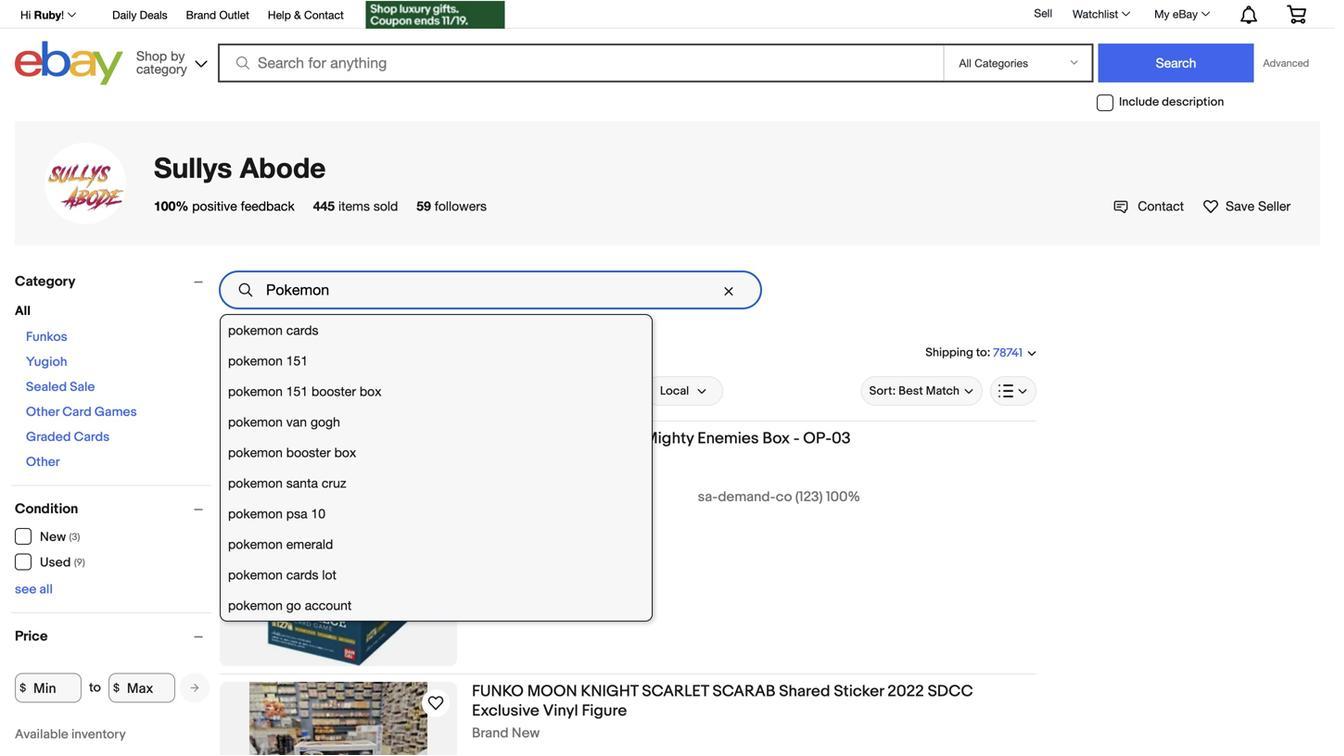 Task type: locate. For each thing, give the bounding box(es) containing it.
0 vertical spatial 151
[[286, 353, 308, 369]]

booster inside option
[[312, 384, 356, 399]]

buy
[[351, 384, 371, 399]]

new left (3)
[[40, 530, 66, 546]]

7 pokemon from the top
[[228, 506, 283, 522]]

other
[[26, 405, 59, 421], [26, 455, 60, 471]]

5 pokemon from the top
[[228, 445, 283, 460]]

1 vertical spatial 100%
[[826, 489, 861, 506]]

pokemon down pokemon emerald
[[228, 568, 283, 583]]

mighty
[[645, 429, 694, 449]]

1 horizontal spatial all
[[236, 384, 250, 398]]

:
[[987, 346, 991, 360]]

8 pokemon from the top
[[228, 537, 283, 552]]

0 vertical spatial box
[[360, 384, 382, 399]]

1 cards from the top
[[286, 323, 319, 338]]

1 vertical spatial all
[[236, 384, 250, 398]]

cards for pokemon cards lot
[[286, 568, 319, 583]]

59
[[417, 198, 431, 214]]

description
[[1162, 95, 1224, 110]]

1 $ from the left
[[20, 682, 26, 695]]

0 vertical spatial contact
[[304, 8, 344, 21]]

cards
[[286, 323, 319, 338], [286, 568, 319, 583]]

pokemon for pokemon santa cruz
[[228, 476, 283, 491]]

sullys abode image
[[45, 143, 126, 224]]

pokemon van gogh
[[228, 415, 340, 430]]

pokemon inside "option"
[[228, 598, 283, 614]]

2 $ from the left
[[113, 682, 120, 695]]

enemies
[[698, 429, 759, 449]]

445
[[313, 198, 335, 214]]

0 horizontal spatial 100%
[[154, 198, 189, 214]]

sdcc
[[928, 683, 974, 702]]

help & contact
[[268, 8, 344, 21]]

1 pokemon from the top
[[228, 323, 283, 338]]

figure
[[582, 702, 627, 722]]

pokemon down pokemon psa 10
[[228, 537, 283, 552]]

0 vertical spatial all
[[15, 304, 31, 320]]

watch funko moon knight scarlet scarab shared sticker 2022 sdcc exclusive vinyl figure image
[[425, 693, 447, 715]]

brand inside account navigation
[[186, 8, 216, 21]]

auction
[[279, 384, 322, 399]]

03
[[832, 429, 851, 449]]

sealed sale link
[[26, 380, 95, 396]]

pokemon go account
[[228, 598, 352, 614]]

sell link
[[1026, 7, 1061, 20]]

advanced
[[1264, 57, 1310, 69]]

price button
[[15, 629, 211, 646]]

0 vertical spatial cards
[[286, 323, 319, 338]]

(3)
[[69, 532, 80, 544]]

0 vertical spatial other
[[26, 405, 59, 421]]

100% left "positive"
[[154, 198, 189, 214]]

None submit
[[1099, 44, 1254, 83]]

brand
[[186, 8, 216, 21], [472, 726, 509, 742]]

account navigation
[[10, 0, 1321, 31]]

shop by category button
[[128, 41, 211, 81]]

pokemon up pokemon emerald
[[228, 506, 283, 522]]

pokemon for pokemon cards
[[228, 323, 283, 338]]

pokemon 151 option
[[221, 346, 652, 377]]

all link
[[224, 380, 261, 403]]

list box containing pokemon cards
[[220, 314, 653, 622]]

151 for pokemon 151 booster box
[[286, 384, 308, 399]]

bandai one piece ccg mighty enemies box - op-03 image
[[220, 429, 457, 667]]

pokemon cards
[[228, 323, 319, 338]]

cards inside option
[[286, 323, 319, 338]]

all down pokemon 151
[[236, 384, 250, 398]]

pokemon down pokemon 151
[[228, 384, 283, 399]]

pokemon van gogh option
[[221, 407, 652, 438]]

brand left outlet
[[186, 8, 216, 21]]

outlet
[[219, 8, 249, 21]]

all inside 'main content'
[[236, 384, 250, 398]]

1 horizontal spatial to
[[976, 346, 987, 360]]

pokemon for pokemon emerald
[[228, 537, 283, 552]]

pokemon inside option
[[228, 384, 283, 399]]

daily deals
[[112, 8, 168, 21]]

graph of available inventory between $0 and $1000+ image
[[15, 728, 173, 756]]

Search for anything text field
[[221, 45, 940, 81]]

available
[[15, 728, 68, 743]]

1 vertical spatial cards
[[286, 568, 319, 583]]

used (9)
[[40, 556, 85, 571]]

vinyl
[[543, 702, 578, 722]]

pokemon up pokemon psa 10
[[228, 476, 283, 491]]

pokemon up all selected text field
[[228, 353, 283, 369]]

1 horizontal spatial contact
[[1138, 198, 1184, 214]]

shop
[[136, 48, 167, 64]]

all funkos yugioh sealed sale other card games graded cards other
[[15, 304, 137, 471]]

$ up inventory
[[113, 682, 120, 695]]

van
[[286, 415, 307, 430]]

100% right the (123)
[[826, 489, 861, 506]]

1 other from the top
[[26, 405, 59, 421]]

pokemon down all selected text field
[[228, 415, 283, 430]]

psa
[[286, 506, 308, 522]]

cards left lot
[[286, 568, 319, 583]]

booster
[[312, 384, 356, 399], [286, 445, 331, 460]]

1 vertical spatial to
[[89, 681, 101, 697]]

other down sealed
[[26, 405, 59, 421]]

1 horizontal spatial $
[[113, 682, 120, 695]]

see all button
[[15, 582, 53, 598]]

9 pokemon from the top
[[228, 568, 283, 583]]

list box
[[220, 314, 653, 622]]

2 other from the top
[[26, 455, 60, 471]]

box inside option
[[360, 384, 382, 399]]

abode
[[240, 151, 326, 184]]

to
[[976, 346, 987, 360], [89, 681, 101, 697]]

available inventory
[[15, 728, 126, 743]]

151 up the auction
[[286, 353, 308, 369]]

pokemon psa 10
[[228, 506, 326, 522]]

sell
[[1035, 7, 1053, 20]]

contact
[[304, 8, 344, 21], [1138, 198, 1184, 214]]

1 vertical spatial contact
[[1138, 198, 1184, 214]]

main content
[[220, 264, 1037, 756]]

0 horizontal spatial all
[[15, 304, 31, 320]]

12
[[220, 343, 232, 360]]

1 vertical spatial box
[[334, 445, 356, 460]]

1 vertical spatial booster
[[286, 445, 331, 460]]

0 horizontal spatial box
[[334, 445, 356, 460]]

cards up pokemon 151
[[286, 323, 319, 338]]

1 vertical spatial other
[[26, 455, 60, 471]]

4 pokemon from the top
[[228, 415, 283, 430]]

151 up van on the left of the page
[[286, 384, 308, 399]]

12 results
[[220, 343, 278, 360]]

all inside the all funkos yugioh sealed sale other card games graded cards other
[[15, 304, 31, 320]]

shared
[[779, 683, 831, 702]]

1 151 from the top
[[286, 353, 308, 369]]

0 vertical spatial 100%
[[154, 198, 189, 214]]

100% inside 'main content'
[[826, 489, 861, 506]]

other down the graded
[[26, 455, 60, 471]]

pokemon emerald
[[228, 537, 333, 552]]

shipping to : 78741
[[926, 346, 1023, 361]]

card
[[62, 405, 92, 421]]

pokemon inside 'option'
[[228, 537, 283, 552]]

box
[[360, 384, 382, 399], [334, 445, 356, 460]]

10 pokemon from the top
[[228, 598, 283, 614]]

0 horizontal spatial new
[[40, 530, 66, 546]]

sort: best match
[[870, 384, 960, 399]]

all up funkos
[[15, 304, 31, 320]]

cards
[[74, 430, 110, 446]]

co
[[776, 489, 792, 506]]

151
[[286, 353, 308, 369], [286, 384, 308, 399]]

booster up 'gogh'
[[312, 384, 356, 399]]

pokemon for pokemon 151 booster box
[[228, 384, 283, 399]]

pokemon for pokemon psa 10
[[228, 506, 283, 522]]

scarab
[[713, 683, 776, 702]]

brand outlet
[[186, 8, 249, 21]]

1 horizontal spatial new
[[512, 726, 540, 742]]

1 vertical spatial brand
[[472, 726, 509, 742]]

cards inside option
[[286, 568, 319, 583]]

deals
[[140, 8, 168, 21]]

scarlet
[[642, 683, 709, 702]]

funko
[[472, 683, 524, 702]]

Minimum Value in $ text field
[[15, 674, 82, 703]]

All selected text field
[[236, 383, 250, 400]]

daily deals link
[[112, 6, 168, 26]]

my ebay
[[1155, 7, 1198, 20]]

2 pokemon from the top
[[228, 353, 283, 369]]

box up cruz
[[334, 445, 356, 460]]

0 vertical spatial new
[[40, 530, 66, 546]]

pokemon santa cruz option
[[221, 468, 652, 499]]

pokemon down pokemon van gogh
[[228, 445, 283, 460]]

$ up available
[[20, 682, 26, 695]]

6 pokemon from the top
[[228, 476, 283, 491]]

151 inside pokemon 151 option
[[286, 353, 308, 369]]

booster inside 'option'
[[286, 445, 331, 460]]

to left maximum value in $ text field
[[89, 681, 101, 697]]

all for all funkos yugioh sealed sale other card games graded cards other
[[15, 304, 31, 320]]

my
[[1155, 7, 1170, 20]]

Maximum Value in $ text field
[[108, 674, 175, 703]]

other link
[[26, 455, 60, 471]]

0 horizontal spatial contact
[[304, 8, 344, 21]]

10
[[311, 506, 326, 522]]

0 vertical spatial brand
[[186, 8, 216, 21]]

$ for maximum value in $ text field
[[113, 682, 120, 695]]

1 vertical spatial new
[[512, 726, 540, 742]]

1 horizontal spatial brand
[[472, 726, 509, 742]]

bandai one piece ccg mighty enemies box - op-03 heading
[[472, 429, 851, 449]]

see all
[[15, 582, 53, 598]]

pokemon up results
[[228, 323, 283, 338]]

1 horizontal spatial 100%
[[826, 489, 861, 506]]

pokemon inside 'option'
[[228, 445, 283, 460]]

ebay
[[1173, 7, 1198, 20]]

brand down exclusive
[[472, 726, 509, 742]]

pokemon left go
[[228, 598, 283, 614]]

new down exclusive
[[512, 726, 540, 742]]

pokemon inside option
[[228, 323, 283, 338]]

demand-
[[718, 489, 776, 506]]

0 horizontal spatial brand
[[186, 8, 216, 21]]

151 inside pokemon 151 booster box option
[[286, 384, 308, 399]]

0 horizontal spatial $
[[20, 682, 26, 695]]

to left 78741
[[976, 346, 987, 360]]

2 151 from the top
[[286, 384, 308, 399]]

box left the now
[[360, 384, 382, 399]]

list box inside 'main content'
[[220, 314, 653, 622]]

1 vertical spatial 151
[[286, 384, 308, 399]]

save seller button
[[1203, 197, 1291, 216]]

booster up the santa
[[286, 445, 331, 460]]

contact left save
[[1138, 198, 1184, 214]]

3 pokemon from the top
[[228, 384, 283, 399]]

watchlist link
[[1063, 3, 1139, 25]]

moon
[[527, 683, 577, 702]]

1 horizontal spatial box
[[360, 384, 382, 399]]

contact right &
[[304, 8, 344, 21]]

bandai
[[472, 429, 521, 449]]

santa
[[286, 476, 318, 491]]

shop by category banner
[[10, 0, 1321, 90]]

0 vertical spatial booster
[[312, 384, 356, 399]]

followers
[[435, 198, 487, 214]]

your shopping cart image
[[1286, 5, 1308, 23]]

2 cards from the top
[[286, 568, 319, 583]]

pokemon cards lot option
[[221, 560, 652, 591]]

0 vertical spatial to
[[976, 346, 987, 360]]



Task type: describe. For each thing, give the bounding box(es) containing it.
inventory
[[71, 728, 126, 743]]

condition button
[[15, 501, 211, 518]]

pokemon booster box option
[[221, 438, 652, 468]]

pokemon for pokemon cards lot
[[228, 568, 283, 583]]

bandai one piece ccg mighty enemies box - op-03
[[472, 429, 851, 449]]

yugioh link
[[26, 355, 67, 371]]

pokemon 151
[[228, 353, 308, 369]]

pokemon go account option
[[221, 591, 652, 621]]

Search all 12 items field
[[220, 272, 761, 309]]

account
[[305, 598, 352, 614]]

pokemon booster box
[[228, 445, 356, 460]]

funko moon knight scarlet scarab shared sticker 2022 sdcc exclusive vinyl figure image
[[249, 683, 428, 756]]

price
[[15, 629, 48, 646]]

local
[[660, 384, 689, 399]]

pokemon emerald option
[[221, 530, 652, 560]]

hi ruby !
[[20, 8, 64, 21]]

watchlist
[[1073, 7, 1119, 20]]

2022
[[888, 683, 924, 702]]

pokemon cards option
[[221, 315, 652, 346]]

contact inside "link"
[[1138, 198, 1184, 214]]

pokemon for pokemon booster box
[[228, 445, 283, 460]]

shipping
[[926, 346, 974, 360]]

daily
[[112, 8, 137, 21]]

all
[[39, 582, 53, 598]]

-
[[794, 429, 800, 449]]

hi
[[20, 8, 31, 21]]

local button
[[644, 377, 724, 406]]

funko moon knight scarlet scarab shared sticker 2022 sdcc exclusive vinyl figure brand new
[[472, 683, 974, 742]]

include description
[[1119, 95, 1224, 110]]

contact inside account navigation
[[304, 8, 344, 21]]

graded
[[26, 430, 71, 446]]

lot
[[322, 568, 337, 583]]

main content containing bandai one piece ccg mighty enemies box - op-03
[[220, 264, 1037, 756]]

all for all
[[236, 384, 250, 398]]

games
[[94, 405, 137, 421]]

pokemon 151 booster box option
[[221, 377, 652, 407]]

box
[[763, 429, 790, 449]]

emerald
[[286, 537, 333, 552]]

(9)
[[74, 557, 85, 569]]

results
[[235, 343, 278, 360]]

sullys abode link
[[154, 151, 326, 184]]

none submit inside the shop by category banner
[[1099, 44, 1254, 83]]

cruz
[[322, 476, 346, 491]]

one
[[525, 429, 555, 449]]

save seller
[[1226, 198, 1291, 214]]

pokemon for pokemon go account
[[228, 598, 283, 614]]

now
[[384, 384, 408, 399]]

100% positive feedback
[[154, 198, 295, 214]]

save
[[1226, 198, 1255, 214]]

used
[[40, 556, 71, 571]]

ruby
[[34, 8, 61, 21]]

funkos
[[26, 330, 67, 345]]

sealed
[[26, 380, 67, 396]]

go
[[286, 598, 301, 614]]

ccg
[[604, 429, 641, 449]]

category button
[[15, 274, 211, 290]]

pokemon for pokemon van gogh
[[228, 415, 283, 430]]

new (3)
[[40, 530, 80, 546]]

box inside 'option'
[[334, 445, 356, 460]]

advanced link
[[1254, 45, 1319, 82]]

pokemon for pokemon 151
[[228, 353, 283, 369]]

it
[[374, 384, 381, 399]]

(123)
[[796, 489, 823, 506]]

funkos link
[[26, 330, 67, 345]]

sa-demand-co (123) 100%
[[698, 489, 861, 506]]

$ for minimum value in $ "text box"
[[20, 682, 26, 695]]

help
[[268, 8, 291, 21]]

listing options selector. list view selected. image
[[999, 384, 1029, 399]]

445 items sold
[[313, 198, 398, 214]]

graded cards link
[[26, 430, 110, 446]]

buy it now
[[351, 384, 408, 399]]

exclusive
[[472, 702, 540, 722]]

include
[[1119, 95, 1160, 110]]

knight
[[581, 683, 639, 702]]

sa-
[[698, 489, 718, 506]]

funko moon knight scarlet scarab shared sticker 2022 sdcc exclusive vinyl figure heading
[[472, 683, 974, 722]]

buy it now link
[[340, 380, 419, 403]]

pokemon psa 10 option
[[221, 499, 652, 530]]

pokemon cards lot
[[228, 568, 337, 583]]

bandai one piece ccg mighty enemies box - op-03 link
[[472, 429, 1037, 453]]

sticker
[[834, 683, 884, 702]]

feedback
[[241, 198, 295, 214]]

auction link
[[268, 380, 333, 403]]

new inside funko moon knight scarlet scarab shared sticker 2022 sdcc exclusive vinyl figure brand new
[[512, 726, 540, 742]]

brand inside funko moon knight scarlet scarab shared sticker 2022 sdcc exclusive vinyl figure brand new
[[472, 726, 509, 742]]

see
[[15, 582, 37, 598]]

get the coupon image
[[366, 1, 505, 29]]

gogh
[[311, 415, 340, 430]]

sort:
[[870, 384, 896, 399]]

151 for pokemon 151
[[286, 353, 308, 369]]

sullys
[[154, 151, 232, 184]]

category
[[136, 61, 187, 77]]

to inside the shipping to : 78741
[[976, 346, 987, 360]]

op-
[[803, 429, 832, 449]]

cards for pokemon cards
[[286, 323, 319, 338]]

best
[[899, 384, 924, 399]]

0 horizontal spatial to
[[89, 681, 101, 697]]

by
[[171, 48, 185, 64]]

condition
[[15, 501, 78, 518]]



Task type: vqa. For each thing, say whether or not it's contained in the screenshot.
+$5.70 in $8.00 or Best Offer +$5.70 shipping
no



